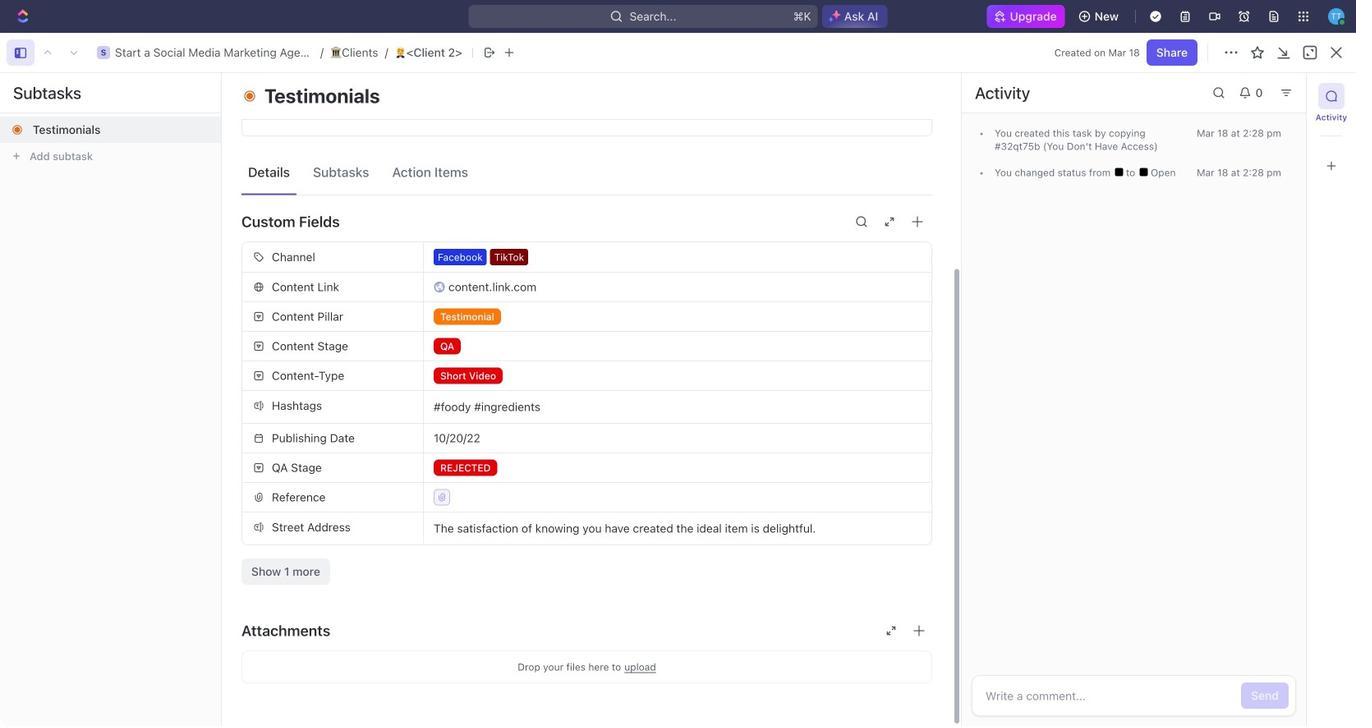 Task type: describe. For each thing, give the bounding box(es) containing it.
0 horizontal spatial start a social media marketing agency, , element
[[97, 46, 110, 59]]

task sidebar navigation tab list
[[1314, 83, 1350, 179]]

custom fields element
[[242, 242, 933, 585]]

1 vertical spatial start a social media marketing agency, , element
[[224, 83, 237, 96]]

reference custom field. add files image
[[456, 494, 463, 501]]

Search tasks... text field
[[1183, 157, 1347, 182]]



Task type: locate. For each thing, give the bounding box(es) containing it.
0 vertical spatial start a social media marketing agency, , element
[[97, 46, 110, 59]]

content link custom field. http://content.link.com image
[[434, 281, 445, 293]]

task sidebar content section
[[958, 73, 1307, 726]]

start a social media marketing agency, , element
[[97, 46, 110, 59], [224, 83, 237, 96]]

drumstick bite image
[[1215, 706, 1225, 715]]

sidebar navigation
[[0, 70, 210, 726]]

1 horizontal spatial start a social media marketing agency, , element
[[224, 83, 237, 96]]

reference custom field. :undefined file. :1 of 1 image
[[434, 489, 450, 506]]



Task type: vqa. For each thing, say whether or not it's contained in the screenshot.
'sidebar' navigation
yes



